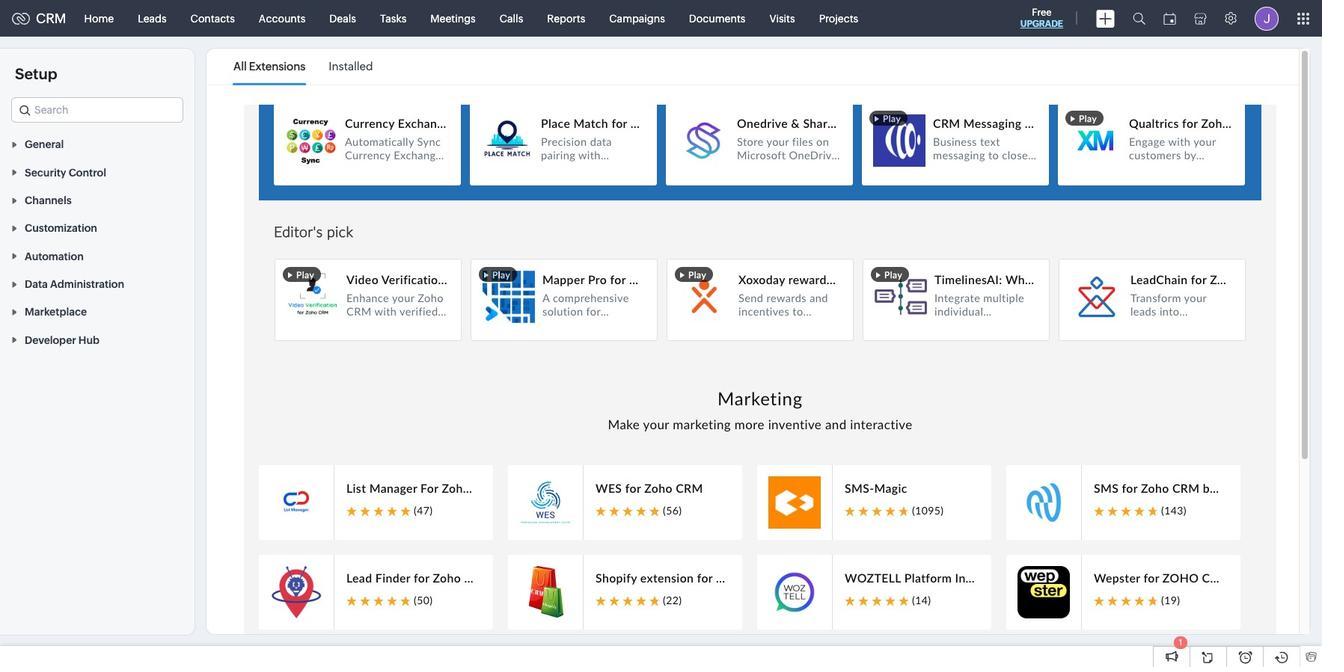 Task type: vqa. For each thing, say whether or not it's contained in the screenshot.
THE 1 corresponding to 1 - 1
no



Task type: describe. For each thing, give the bounding box(es) containing it.
projects link
[[808, 0, 871, 36]]

automation button
[[0, 242, 195, 270]]

calendar image
[[1164, 12, 1177, 24]]

crm
[[36, 10, 66, 26]]

home link
[[72, 0, 126, 36]]

free
[[1033, 7, 1052, 18]]

developer hub button
[[0, 326, 195, 354]]

hub
[[79, 334, 100, 346]]

search image
[[1134, 12, 1146, 25]]

security control button
[[0, 158, 195, 186]]

automation
[[25, 251, 84, 263]]

data
[[25, 279, 48, 291]]

tasks
[[380, 12, 407, 24]]

visits link
[[758, 0, 808, 36]]

free upgrade
[[1021, 7, 1064, 29]]

deals link
[[318, 0, 368, 36]]

customization
[[25, 223, 97, 235]]

all
[[234, 60, 247, 73]]

home
[[84, 12, 114, 24]]

all extensions link
[[234, 49, 306, 84]]

reports link
[[536, 0, 598, 36]]

tasks link
[[368, 0, 419, 36]]

general
[[25, 139, 64, 151]]

general button
[[0, 130, 195, 158]]

security control
[[25, 167, 106, 179]]

accounts link
[[247, 0, 318, 36]]

create menu image
[[1097, 9, 1116, 27]]

installed
[[329, 60, 373, 73]]

crm link
[[12, 10, 66, 26]]

documents link
[[677, 0, 758, 36]]

installed link
[[329, 49, 373, 84]]

profile image
[[1256, 6, 1280, 30]]

logo image
[[12, 12, 30, 24]]

search element
[[1125, 0, 1155, 37]]

data administration
[[25, 279, 124, 291]]



Task type: locate. For each thing, give the bounding box(es) containing it.
meetings link
[[419, 0, 488, 36]]

setup
[[15, 65, 57, 82]]

create menu element
[[1088, 0, 1125, 36]]

leads link
[[126, 0, 179, 36]]

marketplace
[[25, 307, 87, 319]]

campaigns link
[[598, 0, 677, 36]]

channels
[[25, 195, 72, 207]]

contacts link
[[179, 0, 247, 36]]

meetings
[[431, 12, 476, 24]]

administration
[[50, 279, 124, 291]]

1
[[1180, 639, 1183, 648]]

security
[[25, 167, 66, 179]]

calls link
[[488, 0, 536, 36]]

Search text field
[[12, 98, 183, 122]]

reports
[[548, 12, 586, 24]]

documents
[[689, 12, 746, 24]]

developer hub
[[25, 334, 100, 346]]

all extensions
[[234, 60, 306, 73]]

projects
[[820, 12, 859, 24]]

None field
[[11, 97, 183, 123]]

leads
[[138, 12, 167, 24]]

extensions
[[249, 60, 306, 73]]

accounts
[[259, 12, 306, 24]]

visits
[[770, 12, 796, 24]]

calls
[[500, 12, 524, 24]]

contacts
[[191, 12, 235, 24]]

campaigns
[[610, 12, 665, 24]]

customization button
[[0, 214, 195, 242]]

developer
[[25, 334, 76, 346]]

marketplace button
[[0, 298, 195, 326]]

control
[[69, 167, 106, 179]]

deals
[[330, 12, 356, 24]]

data administration button
[[0, 270, 195, 298]]

channels button
[[0, 186, 195, 214]]

upgrade
[[1021, 19, 1064, 29]]

profile element
[[1247, 0, 1289, 36]]



